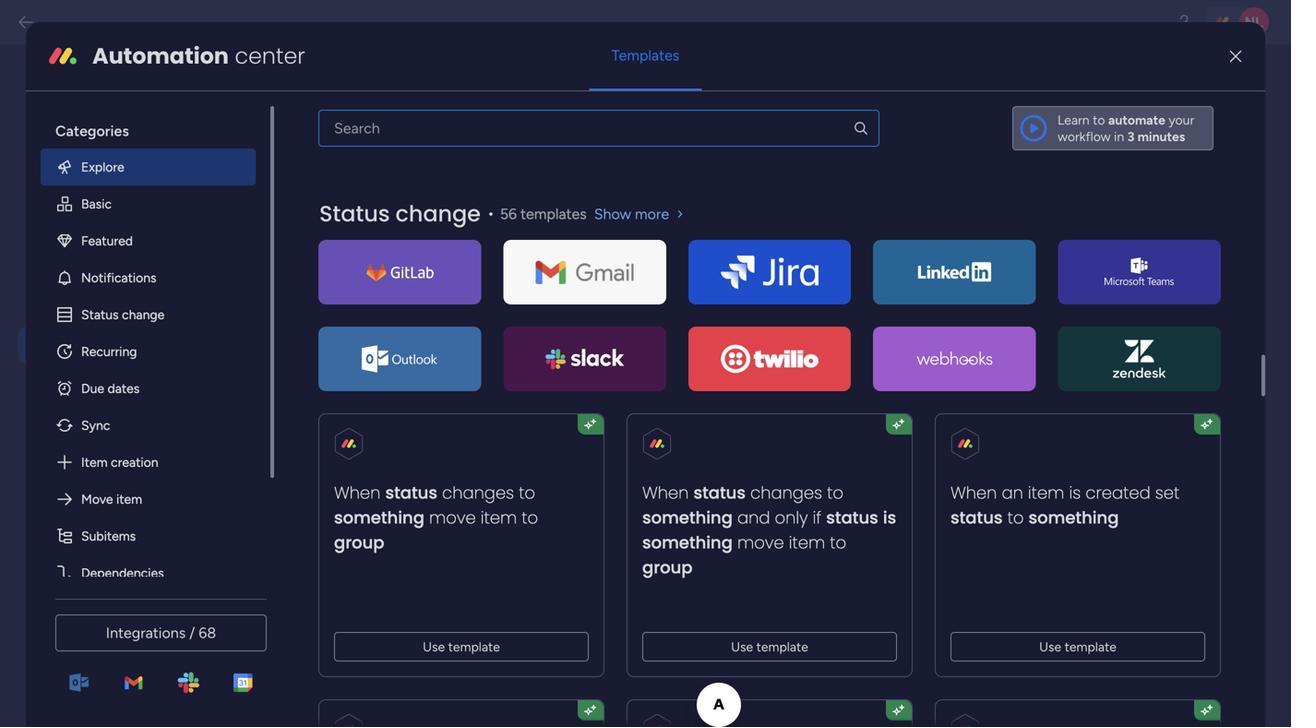 Task type: locate. For each thing, give the bounding box(es) containing it.
2 use template from the left
[[731, 639, 808, 655]]

1 vertical spatial status change
[[81, 307, 165, 322]]

change up documentation
[[395, 198, 481, 229]]

0 vertical spatial the
[[362, 252, 385, 269]]

status inside when status changes   to something move item to group
[[385, 481, 437, 505]]

app up order in the bottom of the page
[[441, 349, 465, 366]]

when inside when status changes   to something move item to group
[[334, 481, 381, 505]]

0 horizontal spatial more
[[70, 118, 102, 135]]

0 horizontal spatial status
[[81, 307, 119, 322]]

item
[[1028, 481, 1064, 505], [116, 491, 142, 507], [481, 506, 517, 530], [789, 531, 825, 554]]

1 horizontal spatial learn
[[1058, 112, 1090, 128]]

learn down automation  center image
[[32, 118, 67, 135]]

your workflow in
[[1058, 112, 1194, 144]]

0 horizontal spatial when
[[334, 481, 381, 505]]

the api documentation can be found at developers.monday.com
[[362, 252, 608, 290]]

0 horizontal spatial learn
[[32, 118, 67, 135]]

2 horizontal spatial use template
[[1039, 639, 1117, 655]]

1 horizontal spatial group
[[642, 556, 693, 579]]

0 vertical spatial is
[[1069, 481, 1081, 505]]

changes up if
[[750, 481, 822, 505]]

1 horizontal spatial change
[[395, 198, 481, 229]]

order
[[449, 370, 482, 387]]

recurring option
[[41, 333, 256, 370]]

use template button for group
[[334, 632, 589, 661]]

documentation
[[413, 252, 508, 269]]

in the new api there are only personal api tokens
[[306, 196, 569, 211]]

notifications
[[81, 270, 156, 285]]

0 horizontal spatial is
[[883, 506, 896, 530]]

use for status
[[731, 639, 753, 655]]

3 when from the left
[[951, 481, 997, 505]]

when inside when status changes   to something and only if status is something move item to group
[[642, 481, 689, 505]]

token for personal api token
[[388, 134, 425, 151]]

integrations
[[106, 624, 186, 642]]

show more link
[[594, 205, 688, 223]]

1 horizontal spatial your
[[629, 391, 656, 407]]

dependencies
[[81, 565, 164, 581]]

recurring
[[81, 344, 137, 359]]

group
[[334, 531, 384, 554], [642, 556, 693, 579]]

1 use template from the left
[[423, 639, 500, 655]]

1 horizontal spatial changes
[[750, 481, 822, 505]]

1 the from the top
[[362, 252, 385, 269]]

1 horizontal spatial when
[[642, 481, 689, 505]]

are
[[418, 196, 435, 211]]

0 horizontal spatial use template button
[[334, 632, 589, 661]]

in inside the monday app api gives you powerful capabilities in order to enhance your monday app experience. it's very important to keep your api token secure.
[[435, 370, 446, 387]]

app down the capabilities
[[362, 391, 385, 407]]

Search for a column type search field
[[318, 110, 880, 147]]

1 vertical spatial app
[[362, 391, 385, 407]]

1 use template button from the left
[[334, 632, 589, 661]]

0 horizontal spatial change
[[122, 307, 165, 322]]

changes for only
[[750, 481, 822, 505]]

api up developers.monday.com link
[[388, 252, 409, 269]]

workflow
[[1058, 129, 1111, 144]]

0 vertical spatial group
[[334, 531, 384, 554]]

basic
[[81, 196, 112, 212]]

use template for group
[[423, 639, 500, 655]]

2 the from the top
[[362, 349, 385, 366]]

creation
[[111, 454, 158, 470]]

status change option
[[41, 296, 256, 333]]

your up minutes
[[1169, 112, 1194, 128]]

status change inside option
[[81, 307, 165, 322]]

monday up the capabilities
[[388, 349, 438, 366]]

cross account copier
[[68, 619, 175, 664]]

0 horizontal spatial use template
[[423, 639, 500, 655]]

0 horizontal spatial only
[[438, 196, 460, 211]]

2 when from the left
[[642, 481, 689, 505]]

1 vertical spatial only
[[775, 506, 808, 530]]

status down token
[[385, 481, 437, 505]]

token
[[386, 412, 421, 428]]

1 horizontal spatial use template
[[731, 639, 808, 655]]

stats
[[120, 416, 156, 436]]

status right if
[[826, 506, 878, 530]]

move inside when status changes   to something and only if status is something move item to group
[[737, 531, 784, 554]]

2 horizontal spatial when
[[951, 481, 997, 505]]

1 horizontal spatial use
[[731, 639, 753, 655]]

item inside when an item is created   set status to something
[[1028, 481, 1064, 505]]

only for personal
[[438, 196, 460, 211]]

billing button
[[18, 368, 233, 404]]

status
[[385, 481, 437, 505], [694, 481, 746, 505], [826, 506, 878, 530], [951, 506, 1003, 530]]

monday up keep
[[590, 370, 640, 387]]

0 vertical spatial your
[[1169, 112, 1194, 128]]

0 vertical spatial token
[[369, 84, 423, 108]]

changes
[[442, 481, 514, 505], [750, 481, 822, 505]]

template
[[448, 639, 500, 655], [756, 639, 808, 655], [1065, 639, 1117, 655]]

1 horizontal spatial only
[[775, 506, 808, 530]]

templates
[[521, 205, 587, 223]]

change
[[395, 198, 481, 229], [122, 307, 165, 322]]

2 horizontal spatial your
[[1169, 112, 1194, 128]]

the inside the api documentation can be found at developers.monday.com
[[362, 252, 385, 269]]

0 horizontal spatial app
[[362, 391, 385, 407]]

the for the api documentation can be found at developers.monday.com
[[362, 252, 385, 269]]

tidy
[[69, 457, 100, 477]]

move item option
[[41, 481, 256, 518]]

0 vertical spatial more
[[70, 118, 102, 135]]

changes inside when status changes   to something move item to group
[[442, 481, 514, 505]]

1 vertical spatial in
[[435, 370, 446, 387]]

None search field
[[318, 110, 880, 147]]

0 vertical spatial app
[[441, 349, 465, 366]]

tidy up button
[[18, 449, 233, 485]]

general button
[[18, 165, 233, 201]]

dependencies option
[[41, 554, 256, 591]]

1 vertical spatial status
[[81, 307, 119, 322]]

basic option
[[41, 185, 256, 222]]

in
[[1114, 129, 1124, 144], [435, 370, 446, 387]]

your down "powerful"
[[559, 370, 586, 387]]

1 vertical spatial token
[[388, 134, 425, 151]]

changes down secure.
[[442, 481, 514, 505]]

status up 'recurring'
[[81, 307, 119, 322]]

regenerate button
[[603, 128, 676, 158]]

0 vertical spatial only
[[438, 196, 460, 211]]

integrations / 68
[[106, 624, 216, 642]]

status
[[319, 198, 390, 229], [81, 307, 119, 322]]

more up explore
[[70, 118, 102, 135]]

1 horizontal spatial use template button
[[642, 632, 897, 661]]

1 vertical spatial more
[[635, 205, 669, 223]]

2 horizontal spatial use template button
[[951, 632, 1205, 661]]

something inside when an item is created   set status to something
[[1029, 506, 1119, 530]]

is
[[1069, 481, 1081, 505], [883, 506, 896, 530]]

status up and
[[694, 481, 746, 505]]

0 horizontal spatial move
[[429, 506, 476, 530]]

2 template from the left
[[756, 639, 808, 655]]

app
[[441, 349, 465, 366], [362, 391, 385, 407]]

0 horizontal spatial use
[[423, 639, 445, 655]]

1 vertical spatial your
[[559, 370, 586, 387]]

1 vertical spatial move
[[737, 531, 784, 554]]

subitems option
[[41, 518, 256, 554]]

automate
[[1108, 112, 1166, 128]]

1 vertical spatial change
[[122, 307, 165, 322]]

item inside when status changes   to something and only if status is something move item to group
[[789, 531, 825, 554]]

api inside the api documentation can be found at developers.monday.com
[[388, 252, 409, 269]]

is left the created
[[1069, 481, 1081, 505]]

usage
[[69, 416, 116, 436]]

status down an
[[951, 506, 1003, 530]]

the monday app api gives you powerful capabilities in order to enhance your monday app experience. it's very important to keep your api token secure.
[[362, 349, 656, 428]]

the
[[319, 196, 337, 211]]

your inside your workflow in
[[1169, 112, 1194, 128]]

the up the capabilities
[[362, 349, 385, 366]]

0 vertical spatial move
[[429, 506, 476, 530]]

learn up workflow
[[1058, 112, 1090, 128]]

your right keep
[[629, 391, 656, 407]]

item creation option
[[41, 444, 256, 481]]

0 horizontal spatial in
[[435, 370, 446, 387]]

1 horizontal spatial template
[[756, 639, 808, 655]]

use for group
[[423, 639, 445, 655]]

api right personal
[[363, 134, 384, 151]]

only left if
[[775, 506, 808, 530]]

1 when from the left
[[334, 481, 381, 505]]

in left 3
[[1114, 129, 1124, 144]]

is right if
[[883, 506, 896, 530]]

general
[[69, 173, 126, 192]]

center
[[235, 40, 305, 71]]

0 vertical spatial in
[[1114, 129, 1124, 144]]

is inside when status changes   to something and only if status is something move item to group
[[883, 506, 896, 530]]

change up api button
[[122, 307, 165, 322]]

more right show
[[635, 205, 669, 223]]

you
[[529, 349, 551, 366]]

token right "v2"
[[369, 84, 423, 108]]

1 horizontal spatial status
[[319, 198, 390, 229]]

1 horizontal spatial more
[[635, 205, 669, 223]]

api
[[306, 84, 337, 108], [363, 134, 384, 151], [365, 196, 384, 211], [512, 196, 530, 211], [388, 252, 409, 269], [69, 335, 94, 355], [468, 349, 489, 366], [362, 412, 383, 428]]

users button
[[18, 246, 233, 282]]

more
[[70, 118, 102, 135], [635, 205, 669, 223]]

1 use from the left
[[423, 639, 445, 655]]

1 horizontal spatial is
[[1069, 481, 1081, 505]]

item inside option
[[116, 491, 142, 507]]

use
[[423, 639, 445, 655], [731, 639, 753, 655], [1039, 639, 1062, 655]]

when
[[334, 481, 381, 505], [642, 481, 689, 505], [951, 481, 997, 505]]

learn more link
[[32, 116, 233, 137]]

1 vertical spatial the
[[362, 349, 385, 366]]

1 horizontal spatial move
[[737, 531, 784, 554]]

item
[[81, 454, 108, 470]]

move inside when status changes   to something move item to group
[[429, 506, 476, 530]]

only inside when status changes   to something and only if status is something move item to group
[[775, 506, 808, 530]]

2 use template button from the left
[[642, 632, 897, 661]]

2 horizontal spatial template
[[1065, 639, 1117, 655]]

template for status
[[756, 639, 808, 655]]

customization button
[[18, 205, 233, 241]]

api up billing
[[69, 335, 94, 355]]

status inside when an item is created   set status to something
[[951, 506, 1003, 530]]

1 template from the left
[[448, 639, 500, 655]]

changes inside when status changes   to something and only if status is something move item to group
[[750, 481, 822, 505]]

1 horizontal spatial in
[[1114, 129, 1124, 144]]

in left order in the bottom of the page
[[435, 370, 446, 387]]

use template button
[[334, 632, 589, 661], [642, 632, 897, 661], [951, 632, 1205, 661]]

permissions button
[[18, 571, 233, 607]]

2 vertical spatial your
[[629, 391, 656, 407]]

0 horizontal spatial status change
[[81, 307, 165, 322]]

users
[[69, 254, 111, 274]]

1 vertical spatial monday
[[590, 370, 640, 387]]

2 horizontal spatial use
[[1039, 639, 1062, 655]]

0 vertical spatial status
[[319, 198, 390, 229]]

1 vertical spatial group
[[642, 556, 693, 579]]

capabilities
[[362, 370, 432, 387]]

0 horizontal spatial changes
[[442, 481, 514, 505]]

0 horizontal spatial your
[[559, 370, 586, 387]]

use template
[[423, 639, 500, 655], [731, 639, 808, 655], [1039, 639, 1117, 655]]

noah lott image
[[1239, 7, 1269, 37]]

move
[[81, 491, 113, 507]]

learn inside administration learn more
[[32, 118, 67, 135]]

token up there
[[388, 134, 425, 151]]

1 changes from the left
[[442, 481, 514, 505]]

experience.
[[389, 391, 460, 407]]

to
[[1093, 112, 1105, 128], [486, 370, 499, 387], [579, 391, 592, 407], [519, 481, 535, 505], [827, 481, 844, 505], [522, 506, 538, 530], [1007, 506, 1024, 530], [830, 531, 846, 554]]

0 vertical spatial status change
[[319, 198, 481, 229]]

the down new
[[362, 252, 385, 269]]

1 horizontal spatial app
[[441, 349, 465, 366]]

0 horizontal spatial group
[[334, 531, 384, 554]]

monday
[[388, 349, 438, 366], [590, 370, 640, 387]]

created
[[1086, 481, 1151, 505]]

0 horizontal spatial template
[[448, 639, 500, 655]]

0 vertical spatial monday
[[388, 349, 438, 366]]

api button
[[18, 327, 233, 363]]

1 vertical spatial is
[[883, 506, 896, 530]]

the inside the monday app api gives you powerful capabilities in order to enhance your monday app experience. it's very important to keep your api token secure.
[[362, 349, 385, 366]]

2 use from the left
[[731, 639, 753, 655]]

status right in
[[319, 198, 390, 229]]

only right are
[[438, 196, 460, 211]]

1 horizontal spatial monday
[[590, 370, 640, 387]]

when inside when an item is created   set status to something
[[951, 481, 997, 505]]

due
[[81, 380, 104, 396]]

content directory button
[[18, 490, 233, 526]]

api left token
[[362, 412, 383, 428]]

in inside your workflow in
[[1114, 129, 1124, 144]]

2 changes from the left
[[750, 481, 822, 505]]

only
[[438, 196, 460, 211], [775, 506, 808, 530]]

very
[[485, 391, 511, 407]]



Task type: vqa. For each thing, say whether or not it's contained in the screenshot.
field
no



Task type: describe. For each thing, give the bounding box(es) containing it.
0 vertical spatial change
[[395, 198, 481, 229]]

featured
[[81, 233, 133, 248]]

explore
[[81, 159, 124, 175]]

1 horizontal spatial status change
[[319, 198, 481, 229]]

3 use template from the left
[[1039, 639, 1117, 655]]

subitems
[[81, 528, 136, 544]]

important
[[514, 391, 576, 407]]

v2
[[342, 84, 364, 108]]

api left "v2"
[[306, 84, 337, 108]]

and
[[737, 506, 770, 530]]

gives
[[493, 349, 525, 366]]

56 templates
[[500, 205, 587, 223]]

apps
[[69, 538, 107, 558]]

status inside status change option
[[81, 307, 119, 322]]

automation
[[92, 40, 229, 71]]

keep
[[596, 391, 625, 407]]

explore option
[[41, 148, 256, 185]]

the for the monday app api gives you powerful capabilities in order to enhance your monday app experience. it's very important to keep your api token secure.
[[362, 349, 385, 366]]

due dates option
[[41, 370, 256, 407]]

sync
[[81, 417, 110, 433]]

content
[[69, 497, 130, 517]]

api inside button
[[69, 335, 94, 355]]

3 use template button from the left
[[951, 632, 1205, 661]]

developers.monday.com
[[362, 273, 513, 290]]

is inside when an item is created   set status to something
[[1069, 481, 1081, 505]]

categories
[[55, 122, 129, 140]]

back to workspace image
[[17, 13, 35, 31]]

usage stats
[[69, 416, 156, 436]]

when for when status changes   to something and only if status is something move item to group
[[642, 481, 689, 505]]

copier
[[68, 644, 115, 664]]

when status changes   to something and only if status is something move item to group
[[642, 481, 896, 579]]

personal api token
[[306, 134, 425, 151]]

more inside administration learn more
[[70, 118, 102, 135]]

dates
[[108, 380, 140, 396]]

api right new
[[365, 196, 384, 211]]

group inside when status changes   to something move item to group
[[334, 531, 384, 554]]

apps button
[[18, 530, 233, 566]]

usage stats button
[[18, 408, 233, 444]]

only for if
[[775, 506, 808, 530]]

change inside option
[[122, 307, 165, 322]]

token for api v2 token
[[369, 84, 423, 108]]

an
[[1002, 481, 1023, 505]]

move item
[[81, 491, 142, 507]]

api left tokens on the left top
[[512, 196, 530, 211]]

tidy up
[[69, 457, 126, 477]]

account
[[115, 619, 175, 639]]

regenerate
[[611, 136, 668, 150]]

automation center
[[92, 40, 305, 71]]

use template for status
[[731, 639, 808, 655]]

set
[[1155, 481, 1180, 505]]

if
[[813, 506, 822, 530]]

security button
[[18, 287, 233, 323]]

cross account copier button
[[18, 611, 233, 672]]

can
[[511, 252, 533, 269]]

item inside when status changes   to something move item to group
[[481, 506, 517, 530]]

template for group
[[448, 639, 500, 655]]

cross
[[68, 619, 111, 639]]

at
[[596, 252, 608, 269]]

when status changes   to something move item to group
[[334, 481, 538, 554]]

when for when an item is created   set status to something
[[951, 481, 997, 505]]

group inside when status changes   to something and only if status is something move item to group
[[642, 556, 693, 579]]

sync option
[[41, 407, 256, 444]]

something inside when status changes   to something move item to group
[[334, 506, 424, 530]]

notifications option
[[41, 259, 256, 296]]

directory
[[135, 497, 201, 517]]

in
[[306, 196, 316, 211]]

it's
[[463, 391, 481, 407]]

item creation
[[81, 454, 158, 470]]

automation  center image
[[48, 41, 78, 71]]

categories list box
[[41, 106, 274, 591]]

show more
[[594, 205, 669, 223]]

new
[[340, 196, 363, 211]]

be
[[537, 252, 552, 269]]

developers.monday.com link
[[362, 273, 513, 290]]

/
[[189, 624, 195, 642]]

powerful
[[555, 349, 610, 366]]

68
[[199, 624, 216, 642]]

customization
[[69, 213, 177, 233]]

to inside when an item is created   set status to something
[[1007, 506, 1024, 530]]

0 horizontal spatial monday
[[388, 349, 438, 366]]

learn to automate
[[1058, 112, 1166, 128]]

permissions
[[69, 579, 156, 598]]

api v2 token
[[306, 84, 423, 108]]

up
[[104, 457, 126, 477]]

changes for item
[[442, 481, 514, 505]]

3 template from the left
[[1065, 639, 1117, 655]]

minutes
[[1138, 129, 1185, 144]]

enhance
[[502, 370, 555, 387]]

help image
[[1175, 13, 1193, 31]]

security
[[69, 294, 130, 314]]

administration
[[32, 78, 216, 112]]

show
[[594, 205, 631, 223]]

3 minutes
[[1127, 129, 1185, 144]]

when for when status changes   to something move item to group
[[334, 481, 381, 505]]

featured option
[[41, 222, 256, 259]]

secure.
[[425, 412, 469, 428]]

56
[[500, 205, 517, 223]]

api up order in the bottom of the page
[[468, 349, 489, 366]]

search image
[[853, 120, 869, 136]]

use template button for status
[[642, 632, 897, 661]]

integrations / 68 button
[[55, 615, 267, 652]]

found
[[556, 252, 592, 269]]

3 use from the left
[[1039, 639, 1062, 655]]

content directory
[[69, 497, 201, 517]]

personal
[[306, 134, 359, 151]]

categories heading
[[41, 106, 256, 148]]



